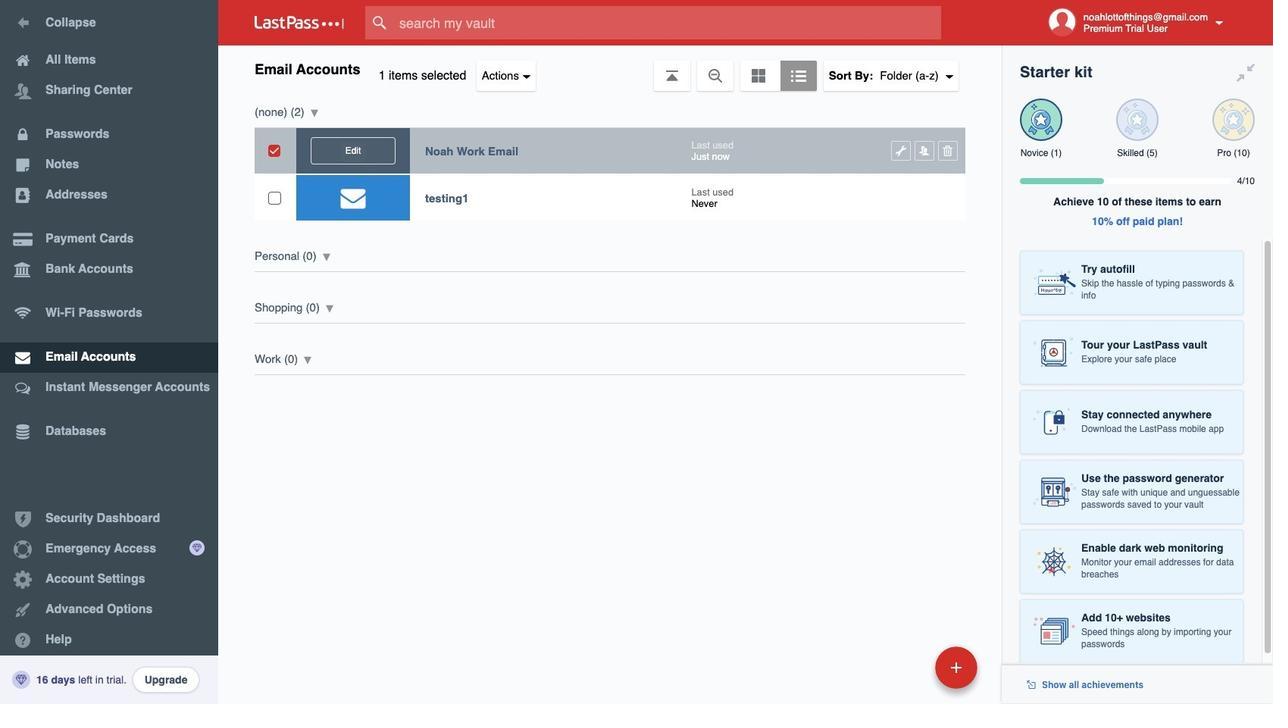 Task type: describe. For each thing, give the bounding box(es) containing it.
search my vault text field
[[365, 6, 971, 39]]

main navigation navigation
[[0, 0, 218, 704]]

Search search field
[[365, 6, 971, 39]]



Task type: locate. For each thing, give the bounding box(es) containing it.
new item navigation
[[831, 642, 987, 704]]

lastpass image
[[255, 16, 344, 30]]

vault options navigation
[[218, 45, 1002, 91]]

new item element
[[831, 646, 983, 689]]



Task type: vqa. For each thing, say whether or not it's contained in the screenshot.
DIALOG
no



